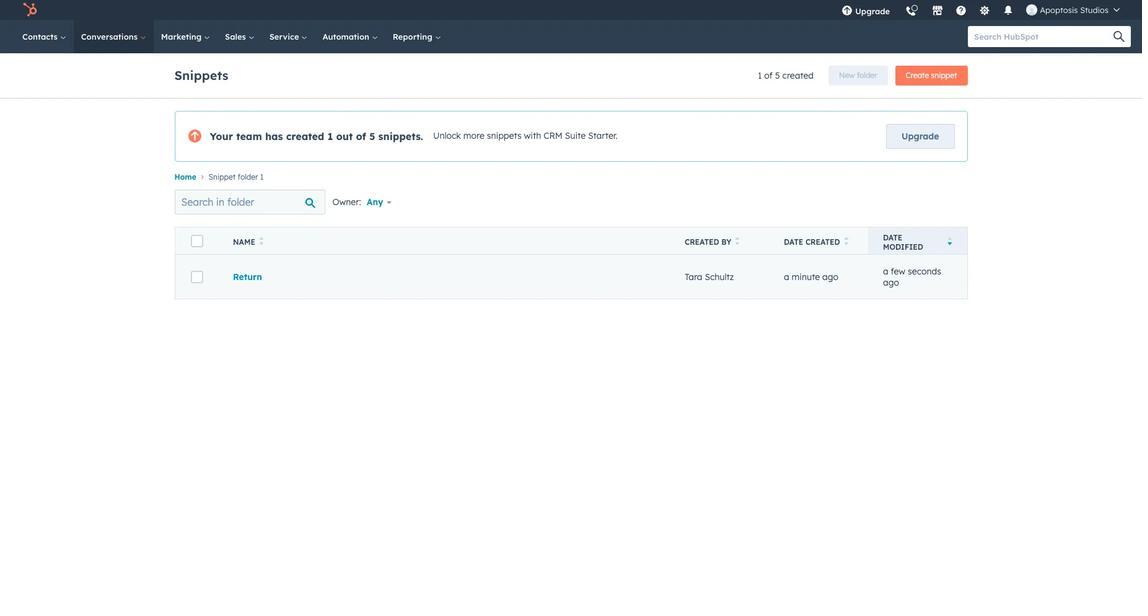 Task type: vqa. For each thing, say whether or not it's contained in the screenshot.
for
no



Task type: describe. For each thing, give the bounding box(es) containing it.
return link
[[233, 272, 262, 283]]

1 vertical spatial of
[[356, 130, 366, 143]]

by
[[722, 238, 732, 247]]

reporting
[[393, 32, 435, 42]]

navigation containing home
[[175, 169, 968, 185]]

Search HubSpot search field
[[969, 26, 1120, 47]]

a for a minute ago
[[784, 272, 790, 283]]

marketing
[[161, 32, 204, 42]]

create
[[906, 71, 930, 80]]

service
[[270, 32, 302, 42]]

out
[[336, 130, 353, 143]]

help button
[[951, 0, 972, 20]]

team
[[236, 130, 262, 143]]

home
[[175, 173, 196, 182]]

press to sort. image for date created
[[844, 237, 849, 246]]

0 horizontal spatial ago
[[823, 272, 839, 283]]

has
[[265, 130, 283, 143]]

date created button
[[770, 227, 869, 255]]

starter.
[[588, 130, 618, 142]]

date created
[[784, 238, 841, 247]]

service link
[[262, 20, 315, 53]]

snippets banner
[[175, 62, 968, 86]]

hubspot link
[[15, 2, 47, 17]]

upgrade image
[[842, 6, 853, 17]]

descending sort. press to sort ascending. image
[[948, 237, 953, 246]]

marketing link
[[154, 20, 218, 53]]

of inside snippets "banner"
[[765, 70, 773, 81]]

your
[[210, 130, 233, 143]]

crm
[[544, 130, 563, 142]]

more
[[464, 130, 485, 142]]

created inside button
[[806, 238, 841, 247]]

unlock
[[433, 130, 461, 142]]

automation
[[323, 32, 372, 42]]

1 inside snippets "banner"
[[758, 70, 762, 81]]

marketplaces image
[[933, 6, 944, 17]]

folder for new
[[857, 71, 878, 80]]

a minute ago
[[784, 272, 839, 283]]

1 of 5 created
[[758, 70, 814, 81]]

search button
[[1108, 26, 1132, 47]]

contacts
[[22, 32, 60, 42]]

your team has created 1 out of 5 snippets.
[[210, 130, 423, 143]]

marketplaces button
[[925, 0, 951, 20]]

menu containing apoptosis studios
[[835, 0, 1128, 24]]

press to sort. element for name
[[259, 237, 264, 248]]

sales
[[225, 32, 248, 42]]

any button
[[366, 190, 400, 215]]

apoptosis studios
[[1041, 5, 1109, 15]]

tara
[[685, 272, 703, 283]]

a for a few seconds ago
[[884, 266, 889, 277]]

snippet
[[932, 71, 958, 80]]

with
[[524, 130, 541, 142]]

press to sort. element for created by
[[736, 237, 740, 248]]

settings image
[[980, 6, 991, 17]]

created by
[[685, 238, 732, 247]]

owner:
[[333, 197, 361, 208]]

snippet
[[209, 173, 236, 182]]

contacts link
[[15, 20, 74, 53]]

new folder button
[[829, 66, 888, 86]]

descending sort. press to sort ascending. element
[[948, 237, 953, 248]]

create snippet button
[[896, 66, 968, 86]]

any
[[367, 197, 384, 208]]

schultz
[[705, 272, 734, 283]]



Task type: locate. For each thing, give the bounding box(es) containing it.
0 vertical spatial folder
[[857, 71, 878, 80]]

0 vertical spatial created
[[783, 70, 814, 81]]

Search search field
[[175, 190, 325, 215]]

folder inside navigation
[[238, 173, 258, 182]]

press to sort. image right "name"
[[259, 237, 264, 246]]

press to sort. element right "name"
[[259, 237, 264, 248]]

press to sort. element inside name button
[[259, 237, 264, 248]]

few
[[891, 266, 906, 277]]

automation link
[[315, 20, 386, 53]]

studios
[[1081, 5, 1109, 15]]

date for date modified
[[884, 233, 903, 242]]

sales link
[[218, 20, 262, 53]]

created left new
[[783, 70, 814, 81]]

upgrade link
[[887, 124, 955, 149]]

1 horizontal spatial upgrade
[[902, 131, 940, 142]]

date for date created
[[784, 238, 804, 247]]

upgrade
[[856, 6, 891, 16], [902, 131, 940, 142]]

press to sort. element
[[259, 237, 264, 248], [736, 237, 740, 248], [844, 237, 849, 248]]

calling icon button
[[901, 1, 922, 19]]

upgrade right upgrade image on the top of the page
[[856, 6, 891, 16]]

name
[[233, 238, 255, 247]]

created up a minute ago
[[806, 238, 841, 247]]

tara schultz image
[[1027, 4, 1038, 16]]

apoptosis
[[1041, 5, 1079, 15]]

0 horizontal spatial folder
[[238, 173, 258, 182]]

1 horizontal spatial date
[[884, 233, 903, 242]]

snippets.
[[379, 130, 423, 143]]

ago right minute
[[823, 272, 839, 283]]

name button
[[218, 227, 670, 255]]

upgrade inside upgrade link
[[902, 131, 940, 142]]

ago inside a few seconds ago
[[884, 277, 900, 288]]

create snippet
[[906, 71, 958, 80]]

press to sort. image inside name button
[[259, 237, 264, 246]]

0 vertical spatial 5
[[776, 70, 780, 81]]

tara schultz
[[685, 272, 734, 283]]

0 vertical spatial 1
[[758, 70, 762, 81]]

created inside snippets "banner"
[[783, 70, 814, 81]]

press to sort. element for date created
[[844, 237, 849, 248]]

5 inside snippets "banner"
[[776, 70, 780, 81]]

reporting link
[[386, 20, 449, 53]]

a
[[884, 266, 889, 277], [784, 272, 790, 283]]

folder
[[857, 71, 878, 80], [238, 173, 258, 182]]

date
[[884, 233, 903, 242], [784, 238, 804, 247]]

hubspot image
[[22, 2, 37, 17]]

a inside a few seconds ago
[[884, 266, 889, 277]]

return
[[233, 272, 262, 283]]

press to sort. image
[[259, 237, 264, 246], [844, 237, 849, 246]]

notifications image
[[1003, 6, 1015, 17]]

2 press to sort. image from the left
[[844, 237, 849, 246]]

created by button
[[670, 227, 770, 255]]

1 vertical spatial folder
[[238, 173, 258, 182]]

a left the few
[[884, 266, 889, 277]]

0 horizontal spatial date
[[784, 238, 804, 247]]

5
[[776, 70, 780, 81], [370, 130, 375, 143]]

0 horizontal spatial 5
[[370, 130, 375, 143]]

0 horizontal spatial press to sort. image
[[259, 237, 264, 246]]

notifications button
[[998, 0, 1020, 20]]

navigation
[[175, 169, 968, 185]]

new
[[840, 71, 855, 80]]

press to sort. element inside the created by button
[[736, 237, 740, 248]]

0 vertical spatial of
[[765, 70, 773, 81]]

1 horizontal spatial 5
[[776, 70, 780, 81]]

1 horizontal spatial a
[[884, 266, 889, 277]]

date modified button
[[869, 227, 968, 255]]

press to sort. element right date created on the right top of page
[[844, 237, 849, 248]]

1 vertical spatial 1
[[328, 130, 333, 143]]

suite
[[565, 130, 586, 142]]

0 horizontal spatial a
[[784, 272, 790, 283]]

seconds
[[908, 266, 942, 277]]

conversations link
[[74, 20, 154, 53]]

2 horizontal spatial 1
[[758, 70, 762, 81]]

upgrade down create on the top right of the page
[[902, 131, 940, 142]]

created right has at the top of page
[[286, 130, 325, 143]]

conversations
[[81, 32, 140, 42]]

snippets
[[487, 130, 522, 142]]

1 horizontal spatial press to sort. image
[[844, 237, 849, 246]]

1 horizontal spatial folder
[[857, 71, 878, 80]]

0 horizontal spatial 1
[[260, 173, 264, 182]]

created
[[783, 70, 814, 81], [286, 130, 325, 143], [806, 238, 841, 247]]

press to sort. image inside date created button
[[844, 237, 849, 246]]

created for 5
[[783, 70, 814, 81]]

folder right new
[[857, 71, 878, 80]]

1 press to sort. element from the left
[[259, 237, 264, 248]]

1 vertical spatial upgrade
[[902, 131, 940, 142]]

minute
[[792, 272, 820, 283]]

a left minute
[[784, 272, 790, 283]]

created for has
[[286, 130, 325, 143]]

snippets
[[175, 67, 228, 83]]

0 vertical spatial upgrade
[[856, 6, 891, 16]]

date inside date modified
[[884, 233, 903, 242]]

press to sort. image for name
[[259, 237, 264, 246]]

1 horizontal spatial press to sort. element
[[736, 237, 740, 248]]

0 horizontal spatial upgrade
[[856, 6, 891, 16]]

0 horizontal spatial press to sort. element
[[259, 237, 264, 248]]

1 vertical spatial created
[[286, 130, 325, 143]]

press to sort. image right date created on the right top of page
[[844, 237, 849, 246]]

folder up search search box
[[238, 173, 258, 182]]

a few seconds ago
[[884, 266, 942, 288]]

date modified
[[884, 233, 924, 252]]

modified
[[884, 242, 924, 252]]

press to sort. element inside date created button
[[844, 237, 849, 248]]

ago
[[823, 272, 839, 283], [884, 277, 900, 288]]

2 vertical spatial created
[[806, 238, 841, 247]]

folder for snippet
[[238, 173, 258, 182]]

2 press to sort. element from the left
[[736, 237, 740, 248]]

1 horizontal spatial of
[[765, 70, 773, 81]]

search image
[[1114, 31, 1125, 42]]

of
[[765, 70, 773, 81], [356, 130, 366, 143]]

home button
[[175, 173, 196, 182]]

1 press to sort. image from the left
[[259, 237, 264, 246]]

calling icon image
[[906, 6, 917, 17]]

0 horizontal spatial of
[[356, 130, 366, 143]]

1 horizontal spatial 1
[[328, 130, 333, 143]]

date up minute
[[784, 238, 804, 247]]

created
[[685, 238, 720, 247]]

menu
[[835, 0, 1128, 24]]

unlock more snippets with crm suite starter.
[[433, 130, 618, 142]]

date up the few
[[884, 233, 903, 242]]

3 press to sort. element from the left
[[844, 237, 849, 248]]

new folder
[[840, 71, 878, 80]]

help image
[[956, 6, 967, 17]]

apoptosis studios button
[[1020, 0, 1128, 20]]

snippet folder 1
[[209, 173, 264, 182]]

press to sort. image
[[736, 237, 740, 246]]

1 horizontal spatial ago
[[884, 277, 900, 288]]

1
[[758, 70, 762, 81], [328, 130, 333, 143], [260, 173, 264, 182]]

press to sort. element right by
[[736, 237, 740, 248]]

1 vertical spatial 5
[[370, 130, 375, 143]]

ago left seconds
[[884, 277, 900, 288]]

2 vertical spatial 1
[[260, 173, 264, 182]]

settings link
[[972, 0, 998, 20]]

2 horizontal spatial press to sort. element
[[844, 237, 849, 248]]

folder inside button
[[857, 71, 878, 80]]



